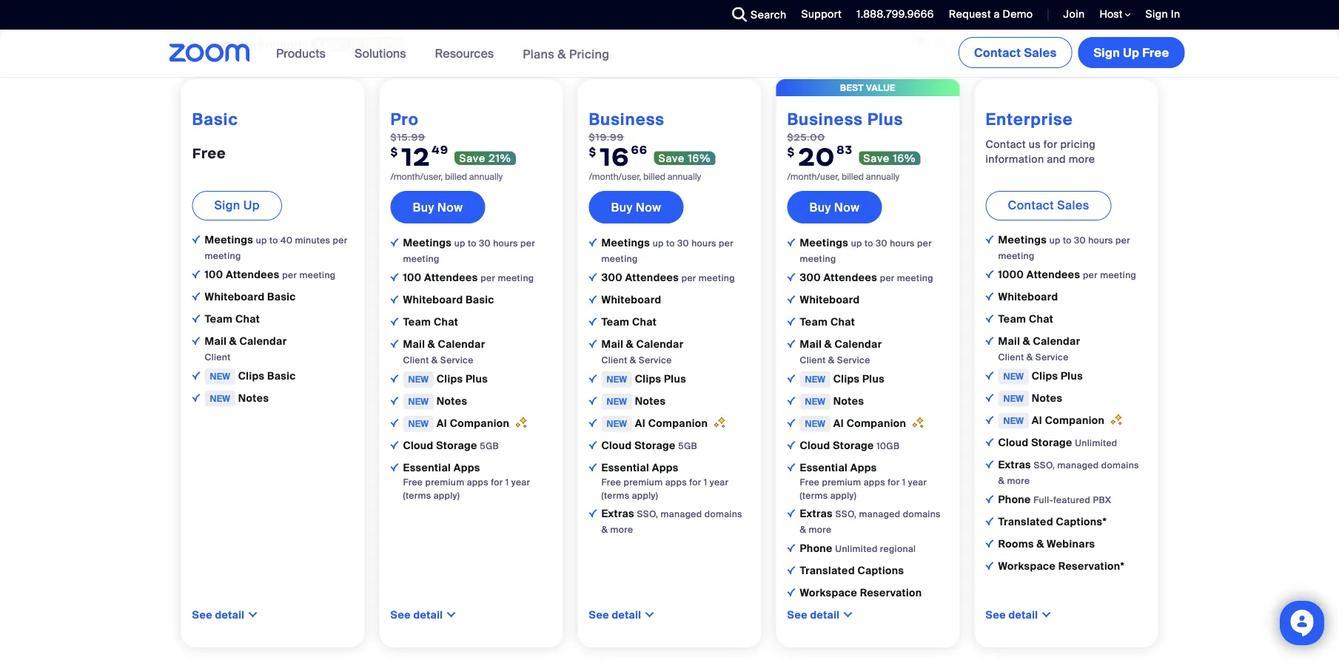 Task type: describe. For each thing, give the bounding box(es) containing it.
save inside pro $15.99 $ 12 49 save 21% /month/user, billed annually
[[459, 151, 486, 165]]

meeting inside the 1000 attendees per meeting
[[1100, 269, 1137, 281]]

16
[[600, 140, 630, 172]]

apply) for 16
[[632, 490, 658, 502]]

up to 30 hours per meeting for business
[[602, 238, 734, 265]]

whiteboard for cloud storage unlimited
[[998, 290, 1058, 304]]

save inside business $19.99 $ 16 66 save 16% /month/user, billed annually
[[659, 151, 685, 165]]

plans
[[523, 46, 555, 62]]

21% inside annually save up to 21%
[[380, 37, 401, 51]]

premium for 12
[[425, 477, 465, 488]]

us
[[1029, 137, 1041, 151]]

chat for enterprise
[[1029, 312, 1054, 326]]

2 horizontal spatial sso,
[[1034, 460, 1055, 471]]

support
[[801, 7, 842, 21]]

meetings for enterprise
[[998, 233, 1050, 247]]

search
[[751, 8, 787, 21]]

call
[[1032, 37, 1052, 51]]

enterprise
[[986, 109, 1073, 130]]

sign for sign in
[[1146, 7, 1168, 21]]

see for pro
[[391, 608, 411, 622]]

up for pro
[[454, 238, 466, 249]]

$ for 16
[[589, 145, 597, 159]]

buy for 16
[[611, 199, 633, 215]]

3 apps from the left
[[864, 477, 886, 488]]

up to 40 minutes per meeting
[[205, 235, 348, 262]]

sign up free button
[[1078, 37, 1185, 68]]

service for business
[[639, 355, 672, 366]]

3 1 from the left
[[902, 477, 906, 488]]

annually save up to 21%
[[257, 36, 401, 51]]

storage for business
[[635, 439, 676, 453]]

notes for basic
[[238, 392, 269, 405]]

3 buy now from the left
[[810, 199, 860, 215]]

translated captions*
[[998, 515, 1107, 529]]

49
[[432, 143, 449, 157]]

plus inside business plus $25.00 $ 20 83 save 16% /month/user, billed annually
[[868, 109, 904, 130]]

value
[[866, 82, 896, 93]]

new inside new clips basic
[[210, 371, 230, 382]]

cloud storage 5gb for 16
[[602, 439, 697, 453]]

sign in
[[1146, 7, 1181, 21]]

phone full-featured pbx
[[998, 493, 1112, 507]]

business for 16
[[589, 109, 665, 130]]

30 for pro
[[479, 238, 491, 249]]

21% inside pro $15.99 $ 12 49 save 21% /month/user, billed annually
[[489, 151, 511, 165]]

new clips basic
[[210, 369, 296, 383]]

pricing
[[569, 46, 610, 62]]

attendees for basic
[[226, 268, 280, 282]]

translated captions
[[800, 564, 904, 578]]

hours for business
[[692, 238, 717, 249]]

now for 16
[[636, 199, 661, 215]]

webinars
[[1047, 537, 1095, 551]]

reservation*
[[1059, 560, 1125, 573]]

resources
[[435, 46, 494, 61]]

products
[[276, 46, 326, 61]]

300 for cloud storage 5gb
[[602, 271, 623, 285]]

captions
[[858, 564, 904, 578]]

ai for pro
[[437, 417, 447, 430]]

premium for 16
[[624, 477, 663, 488]]

save inside annually save up to 21%
[[315, 37, 343, 51]]

mail & calendar client & service for business
[[602, 338, 684, 366]]

$ inside business plus $25.00 $ 20 83 save 16% /month/user, billed annually
[[787, 145, 795, 159]]

cloud for enterprise
[[998, 436, 1029, 450]]

information
[[986, 152, 1044, 166]]

pro $15.99 $ 12 49 save 21% /month/user, billed annually
[[391, 109, 511, 183]]

solutions button
[[355, 30, 413, 77]]

new clips plus for business
[[607, 372, 686, 386]]

team chat for pro
[[403, 315, 458, 329]]

request a demo
[[949, 7, 1033, 21]]

per inside up to 40 minutes per meeting
[[333, 235, 348, 246]]

host button
[[1100, 7, 1131, 21]]

contact sales link inside meetings navigation
[[959, 37, 1072, 68]]

see detail button for enterprise
[[986, 608, 1038, 622]]

mail for pro
[[403, 338, 425, 351]]

to for pro
[[468, 238, 477, 249]]

products button
[[276, 30, 332, 77]]

40
[[281, 235, 293, 246]]

100 for basic
[[205, 268, 223, 282]]

chat for pro
[[434, 315, 458, 329]]

workspace reservation
[[800, 586, 922, 600]]

domains for cloud storage 10gb
[[903, 509, 941, 520]]

1000 attendees per meeting
[[998, 268, 1137, 282]]

up inside annually save up to 21%
[[345, 37, 360, 51]]

up to 30 hours per meeting for enterprise
[[998, 235, 1131, 262]]

host
[[1100, 7, 1125, 21]]

phone unlimited regional
[[800, 542, 916, 556]]

1 horizontal spatial sales
[[1057, 197, 1090, 213]]

calendar for business
[[636, 338, 684, 351]]

buy now for 16
[[611, 199, 661, 215]]

business $19.99 $ 16 66 save 16% /month/user, billed annually
[[589, 109, 711, 183]]

& inside mail & calendar client
[[229, 335, 237, 348]]

sign up
[[214, 197, 260, 213]]

sso, managed domains & more for cloud storage 5gb
[[602, 509, 743, 536]]

sign up free
[[1094, 45, 1169, 60]]

83
[[837, 143, 853, 157]]

mail & calendar client
[[205, 335, 287, 363]]

to inside annually save up to 21%
[[363, 37, 377, 51]]

see detail for business
[[589, 608, 641, 622]]

a
[[994, 7, 1000, 21]]

(terms for 12
[[403, 490, 431, 502]]

2 horizontal spatial managed
[[1058, 460, 1099, 471]]

enterprise contact us for pricing information and more
[[986, 109, 1096, 166]]

storage for enterprise
[[1031, 436, 1073, 450]]

sales inside meetings navigation
[[1024, 45, 1057, 60]]

30 for enterprise
[[1074, 235, 1086, 246]]

attendees for pro
[[424, 271, 478, 285]]

cloud storage 10gb
[[800, 439, 900, 453]]

banner containing contact sales
[[151, 30, 1188, 78]]

5gb for 16
[[678, 440, 697, 452]]

mail & calendar client & service for enterprise
[[998, 335, 1081, 363]]

essential apps free premium apps for 1 year (terms apply) for 16
[[602, 461, 729, 502]]

now for 12
[[437, 199, 463, 215]]

300 attendees per meeting for cloud storage 5gb
[[602, 271, 735, 285]]

buy for 12
[[413, 199, 434, 215]]

contact sales inside meetings navigation
[[974, 45, 1057, 60]]

demo
[[1003, 7, 1033, 21]]

from
[[1055, 37, 1079, 51]]

unlimited inside phone unlimited regional
[[835, 543, 878, 555]]

workspace for translated
[[800, 586, 857, 600]]

business plus $25.00 $ 20 83 save 16% /month/user, billed annually
[[787, 109, 916, 183]]

rooms
[[998, 537, 1034, 551]]

66
[[631, 143, 648, 157]]

billed inside business plus $25.00 $ 20 83 save 16% /month/user, billed annually
[[842, 171, 864, 183]]

1 for 16
[[704, 477, 708, 488]]

plus for business
[[664, 372, 686, 386]]

to for business
[[666, 238, 675, 249]]

20
[[798, 140, 835, 172]]

managed for cloud storage 5gb
[[661, 509, 702, 520]]

$19.99
[[589, 131, 624, 143]]

1 vertical spatial contact sales link
[[986, 191, 1112, 221]]

up to 30 hours per meeting for pro
[[403, 238, 535, 265]]

3 year from the left
[[908, 477, 927, 488]]

team chat for business
[[602, 315, 657, 329]]

3 now from the left
[[834, 199, 860, 215]]

300 for cloud storage 10gb
[[800, 271, 821, 285]]

detail for pro
[[413, 608, 443, 622]]

companion for pro
[[450, 417, 510, 430]]

captions*
[[1056, 515, 1107, 529]]

request
[[949, 7, 991, 21]]

for inside enterprise contact us for pricing information and more
[[1044, 137, 1058, 151]]

and
[[1047, 152, 1066, 166]]

annually
[[257, 36, 308, 51]]

clips for pro
[[437, 372, 463, 386]]

3 buy from the left
[[810, 199, 831, 215]]

clips for business
[[635, 372, 661, 386]]

4 see from the left
[[787, 608, 808, 622]]

best
[[840, 82, 864, 93]]

monthly
[[159, 36, 206, 51]]

reservation
[[860, 586, 922, 600]]

extras for cloud storage 10gb
[[800, 507, 836, 521]]

sign up link
[[192, 191, 282, 221]]

12
[[402, 140, 430, 172]]

essential apps free premium apps for 1 year (terms apply) for 12
[[403, 461, 530, 502]]

up for enterprise
[[1050, 235, 1061, 246]]

see detail button for pro
[[391, 608, 443, 622]]

$ for 12
[[391, 145, 398, 159]]

solutions
[[355, 46, 406, 61]]

plans & pricing
[[523, 46, 610, 62]]

(terms for 16
[[602, 490, 630, 502]]

100 for pro
[[403, 271, 422, 285]]

join
[[1064, 7, 1085, 21]]

2 horizontal spatial extras
[[998, 458, 1034, 472]]

see detail button for business
[[589, 608, 641, 622]]

/month/user, for 16
[[589, 171, 641, 183]]



Task type: vqa. For each thing, say whether or not it's contained in the screenshot.
FROM
yes



Task type: locate. For each thing, give the bounding box(es) containing it.
basic
[[192, 109, 238, 130], [267, 290, 296, 304], [466, 293, 494, 307], [267, 369, 296, 383]]

1 vertical spatial translated
[[800, 564, 855, 578]]

0 vertical spatial sign
[[1146, 7, 1168, 21]]

plus for pro
[[466, 372, 488, 386]]

2 premium from the left
[[624, 477, 663, 488]]

to inside up to 40 minutes per meeting
[[269, 235, 278, 246]]

2 300 attendees per meeting from the left
[[800, 271, 934, 285]]

team for enterprise
[[998, 312, 1026, 326]]

4 detail from the left
[[810, 608, 840, 622]]

see detail button
[[192, 608, 245, 622], [391, 608, 443, 622], [589, 608, 641, 622], [787, 608, 840, 622], [986, 608, 1038, 622]]

annually right 20
[[866, 171, 900, 183]]

up for sign up free
[[1123, 45, 1140, 60]]

16% inside business $19.99 $ 16 66 save 16% /month/user, billed annually
[[688, 151, 711, 165]]

1 horizontal spatial phone
[[998, 493, 1031, 507]]

3 see from the left
[[589, 608, 609, 622]]

clips
[[238, 369, 265, 383], [1032, 369, 1058, 383], [437, 372, 463, 386], [635, 372, 661, 386], [834, 372, 860, 386]]

2 5gb from the left
[[678, 440, 697, 452]]

ai for business
[[635, 417, 646, 430]]

hours for enterprise
[[1088, 235, 1113, 246]]

chat
[[235, 312, 260, 326], [1029, 312, 1054, 326], [434, 315, 458, 329], [632, 315, 657, 329], [831, 315, 855, 329]]

more inside enterprise contact us for pricing information and more
[[1069, 152, 1095, 166]]

clips for basic
[[238, 369, 265, 383]]

hours for pro
[[493, 238, 518, 249]]

phone for phone full-featured pbx
[[998, 493, 1031, 507]]

0 horizontal spatial managed
[[661, 509, 702, 520]]

4 see detail button from the left
[[787, 608, 840, 622]]

translated up rooms
[[998, 515, 1054, 529]]

1 horizontal spatial apps
[[665, 477, 687, 488]]

2 see detail from the left
[[391, 608, 443, 622]]

up inside up to 40 minutes per meeting
[[256, 235, 267, 246]]

sales down and
[[1057, 197, 1090, 213]]

0 horizontal spatial 16%
[[688, 151, 711, 165]]

free inside "button"
[[1143, 45, 1169, 60]]

up up up to 40 minutes per meeting
[[243, 197, 260, 213]]

see detail for basic
[[192, 608, 245, 622]]

1.888.799.9666
[[857, 7, 934, 21]]

1 vertical spatial workspace
[[800, 586, 857, 600]]

for
[[1044, 137, 1058, 151], [491, 477, 503, 488], [689, 477, 702, 488], [888, 477, 900, 488]]

meeting inside up to 40 minutes per meeting
[[205, 250, 241, 262]]

3 $ from the left
[[787, 145, 795, 159]]

workspace reservation*
[[998, 560, 1125, 573]]

1 billed from the left
[[445, 171, 467, 183]]

2 billed from the left
[[643, 171, 666, 183]]

plus
[[868, 109, 904, 130], [1061, 369, 1083, 383], [466, 372, 488, 386], [664, 372, 686, 386], [863, 372, 885, 386]]

0 horizontal spatial year
[[511, 477, 530, 488]]

0 horizontal spatial apps
[[467, 477, 489, 488]]

business inside business $19.99 $ 16 66 save 16% /month/user, billed annually
[[589, 109, 665, 130]]

see detail for pro
[[391, 608, 443, 622]]

ok image
[[787, 273, 796, 281], [192, 292, 200, 300], [986, 315, 994, 323], [391, 318, 399, 326], [589, 318, 597, 326], [787, 318, 796, 326], [192, 337, 200, 345], [787, 340, 796, 348], [986, 372, 994, 380], [589, 375, 597, 383], [787, 375, 796, 383], [192, 394, 200, 402], [986, 394, 994, 402], [391, 397, 399, 405], [589, 397, 597, 405], [391, 419, 399, 427], [589, 441, 597, 449], [787, 441, 796, 449], [986, 460, 994, 469], [986, 495, 994, 503], [589, 509, 597, 517], [986, 562, 994, 570], [787, 589, 796, 597]]

up for basic
[[256, 235, 267, 246]]

0 horizontal spatial sso,
[[637, 509, 659, 520]]

1 horizontal spatial buy now
[[611, 199, 661, 215]]

regional
[[880, 543, 916, 555]]

0 horizontal spatial 1
[[506, 477, 509, 488]]

workspace down rooms
[[998, 560, 1056, 573]]

in
[[1171, 7, 1181, 21]]

$25.00
[[787, 131, 825, 143]]

1 vertical spatial up
[[243, 197, 260, 213]]

3 see detail from the left
[[589, 608, 641, 622]]

2 horizontal spatial buy now
[[810, 199, 860, 215]]

pricing
[[1061, 137, 1096, 151]]

see detail
[[192, 608, 245, 622], [391, 608, 443, 622], [589, 608, 641, 622], [787, 608, 840, 622], [986, 608, 1038, 622]]

phone left full-
[[998, 493, 1031, 507]]

0 horizontal spatial 100
[[205, 268, 223, 282]]

whiteboard for cloud storage 5gb
[[602, 293, 662, 307]]

sso, managed domains & more for cloud storage 10gb
[[800, 509, 941, 536]]

annually inside business plus $25.00 $ 20 83 save 16% /month/user, billed annually
[[866, 171, 900, 183]]

/month/user, inside business plus $25.00 $ 20 83 save 16% /month/user, billed annually
[[787, 171, 840, 183]]

100 attendees per meeting for basic
[[205, 268, 336, 282]]

new notes for enterprise
[[1004, 392, 1063, 405]]

workspace down translated captions
[[800, 586, 857, 600]]

contact up information
[[986, 137, 1026, 151]]

buy now link
[[391, 191, 485, 223], [589, 191, 684, 223], [787, 191, 882, 223]]

support link
[[790, 0, 846, 30], [801, 7, 842, 21]]

save right annually
[[315, 37, 343, 51]]

whiteboard for cloud storage 10gb
[[800, 293, 860, 307]]

plus for enterprise
[[1061, 369, 1083, 383]]

billed inside pro $15.99 $ 12 49 save 21% /month/user, billed annually
[[445, 171, 467, 183]]

sign left "in"
[[1146, 7, 1168, 21]]

now down 83
[[834, 199, 860, 215]]

ai for enterprise
[[1032, 414, 1043, 427]]

1 for 12
[[506, 477, 509, 488]]

translated
[[998, 515, 1054, 529], [800, 564, 855, 578]]

2 essential apps free premium apps for 1 year (terms apply) from the left
[[602, 461, 729, 502]]

1 vertical spatial sales
[[1057, 197, 1090, 213]]

2 cloud storage 5gb from the left
[[602, 439, 697, 453]]

detail
[[215, 608, 245, 622], [413, 608, 443, 622], [612, 608, 641, 622], [810, 608, 840, 622], [1009, 608, 1038, 622]]

clips for enterprise
[[1032, 369, 1058, 383]]

meeting
[[205, 250, 241, 262], [998, 250, 1035, 262], [403, 253, 439, 265], [602, 253, 638, 265], [800, 253, 836, 265], [299, 269, 336, 281], [1100, 269, 1137, 281], [498, 272, 534, 284], [699, 272, 735, 284], [897, 272, 934, 284]]

contact sales link down demo
[[959, 37, 1072, 68]]

2 horizontal spatial (terms
[[800, 490, 828, 502]]

save inside business plus $25.00 $ 20 83 save 16% /month/user, billed annually
[[864, 151, 890, 165]]

extras for cloud storage 5gb
[[602, 507, 637, 521]]

10gb
[[877, 440, 900, 452]]

2 year from the left
[[710, 477, 729, 488]]

1 horizontal spatial unlimited
[[1075, 437, 1118, 449]]

1 horizontal spatial $
[[589, 145, 597, 159]]

buy down 20
[[810, 199, 831, 215]]

0 vertical spatial unlimited
[[1075, 437, 1118, 449]]

100 attendees per meeting
[[205, 268, 336, 282], [403, 271, 534, 285]]

0 horizontal spatial 300
[[602, 271, 623, 285]]

new notes for business
[[607, 395, 666, 408]]

0 horizontal spatial extras
[[602, 507, 637, 521]]

1 (terms from the left
[[403, 490, 431, 502]]

1 horizontal spatial 300 attendees per meeting
[[800, 271, 934, 285]]

2 buy from the left
[[611, 199, 633, 215]]

per inside the 1000 attendees per meeting
[[1083, 269, 1098, 281]]

2 horizontal spatial domains
[[1101, 460, 1139, 471]]

2 horizontal spatial year
[[908, 477, 927, 488]]

2 essential from the left
[[602, 461, 649, 475]]

calendar for basic
[[240, 335, 287, 348]]

meetings navigation
[[956, 30, 1188, 71]]

1 300 attendees per meeting from the left
[[602, 271, 735, 285]]

1 premium from the left
[[425, 477, 465, 488]]

product information navigation
[[265, 30, 621, 78]]

2 horizontal spatial essential
[[800, 461, 848, 475]]

0 vertical spatial sales
[[1024, 45, 1057, 60]]

1 business from the left
[[589, 109, 665, 130]]

1 buy now link from the left
[[391, 191, 485, 223]]

phone up translated captions
[[800, 542, 833, 556]]

search button
[[721, 0, 790, 30]]

billed inside business $19.99 $ 16 66 save 16% /month/user, billed annually
[[643, 171, 666, 183]]

2 horizontal spatial sign
[[1146, 7, 1168, 21]]

sales down demo
[[1024, 45, 1057, 60]]

service
[[1036, 352, 1069, 363], [440, 355, 474, 366], [639, 355, 672, 366], [837, 355, 870, 366]]

4 see detail from the left
[[787, 608, 840, 622]]

1 /month/user, from the left
[[391, 171, 443, 183]]

unlimited inside cloud storage unlimited
[[1075, 437, 1118, 449]]

see for enterprise
[[986, 608, 1006, 622]]

attendees for enterprise
[[1027, 268, 1081, 282]]

notes for business
[[635, 395, 666, 408]]

plans & pricing link
[[523, 46, 610, 62], [523, 46, 610, 62]]

up to 30 hours per meeting
[[998, 235, 1131, 262], [403, 238, 535, 265], [602, 238, 734, 265], [800, 238, 932, 265]]

resources button
[[435, 30, 501, 77]]

unlimited up translated captions
[[835, 543, 878, 555]]

contact sales
[[974, 45, 1057, 60], [1008, 197, 1090, 213]]

companion for enterprise
[[1045, 414, 1105, 427]]

16% inside business plus $25.00 $ 20 83 save 16% /month/user, billed annually
[[893, 151, 916, 165]]

2 horizontal spatial annually
[[866, 171, 900, 183]]

cloud storage unlimited
[[998, 436, 1118, 450]]

mail & calendar client & service
[[998, 335, 1081, 363], [403, 338, 485, 366], [602, 338, 684, 366], [800, 338, 882, 366]]

2 /month/user, from the left
[[589, 171, 641, 183]]

100 attendees per meeting for pro
[[403, 271, 534, 285]]

apps for 16
[[665, 477, 687, 488]]

3 buy now link from the left
[[787, 191, 882, 223]]

save
[[315, 37, 343, 51], [459, 151, 486, 165], [659, 151, 685, 165], [864, 151, 890, 165]]

to for basic
[[269, 235, 278, 246]]

0 vertical spatial translated
[[998, 515, 1054, 529]]

2 buy now from the left
[[611, 199, 661, 215]]

1.888.799.9666 button
[[846, 0, 938, 30], [857, 7, 934, 21]]

buy now
[[413, 199, 463, 215], [611, 199, 661, 215], [810, 199, 860, 215]]

managed
[[1058, 460, 1099, 471], [661, 509, 702, 520], [859, 509, 901, 520]]

storage for pro
[[436, 439, 477, 453]]

buy now for 12
[[413, 199, 463, 215]]

2 horizontal spatial apps
[[864, 477, 886, 488]]

1 horizontal spatial buy now link
[[589, 191, 684, 223]]

1
[[506, 477, 509, 488], [704, 477, 708, 488], [902, 477, 906, 488]]

3 annually from the left
[[866, 171, 900, 183]]

new clips plus for pro
[[408, 372, 488, 386]]

ai
[[1032, 414, 1043, 427], [437, 417, 447, 430], [635, 417, 646, 430], [834, 417, 844, 430]]

2 $ from the left
[[589, 145, 597, 159]]

now down 66
[[636, 199, 661, 215]]

annually for 12
[[469, 171, 503, 183]]

featured
[[1054, 494, 1091, 506]]

0 vertical spatial 21%
[[380, 37, 401, 51]]

1 horizontal spatial now
[[636, 199, 661, 215]]

2 horizontal spatial apps
[[850, 461, 877, 475]]

1 horizontal spatial domains
[[903, 509, 941, 520]]

workspace for rooms
[[998, 560, 1056, 573]]

storage
[[1031, 436, 1073, 450], [436, 439, 477, 453], [635, 439, 676, 453], [833, 439, 874, 453]]

1 buy from the left
[[413, 199, 434, 215]]

1 horizontal spatial extras
[[800, 507, 836, 521]]

1 horizontal spatial essential apps free premium apps for 1 year (terms apply)
[[602, 461, 729, 502]]

1 apps from the left
[[467, 477, 489, 488]]

$ inside pro $15.99 $ 12 49 save 21% /month/user, billed annually
[[391, 145, 398, 159]]

0 vertical spatial up
[[1123, 45, 1140, 60]]

1 buy now from the left
[[413, 199, 463, 215]]

1 300 from the left
[[602, 271, 623, 285]]

1 vertical spatial unlimited
[[835, 543, 878, 555]]

pro
[[391, 109, 419, 130]]

2 horizontal spatial apply)
[[830, 490, 857, 502]]

new ai companion for enterprise
[[1004, 414, 1107, 427]]

meetings
[[205, 233, 256, 247], [998, 233, 1050, 247], [403, 236, 454, 250], [602, 236, 653, 250], [800, 236, 851, 250]]

phone
[[998, 493, 1031, 507], [800, 542, 833, 556]]

1 horizontal spatial cloud storage 5gb
[[602, 439, 697, 453]]

billed down 49
[[445, 171, 467, 183]]

1 essential apps free premium apps for 1 year (terms apply) from the left
[[403, 461, 530, 502]]

3 see detail button from the left
[[589, 608, 641, 622]]

contact sales down and
[[1008, 197, 1090, 213]]

1 essential from the left
[[403, 461, 451, 475]]

2 300 from the left
[[800, 271, 821, 285]]

save right 66
[[659, 151, 685, 165]]

2 apps from the left
[[665, 477, 687, 488]]

5gb
[[480, 440, 499, 452], [678, 440, 697, 452]]

2 horizontal spatial $
[[787, 145, 795, 159]]

buy now link down 20
[[787, 191, 882, 223]]

0 vertical spatial contact
[[974, 45, 1021, 60]]

1 horizontal spatial year
[[710, 477, 729, 488]]

cloud storage 5gb for 12
[[403, 439, 499, 453]]

see detail for enterprise
[[986, 608, 1038, 622]]

2 detail from the left
[[413, 608, 443, 622]]

client for pro
[[403, 355, 429, 366]]

30 for business
[[677, 238, 689, 249]]

2 see detail button from the left
[[391, 608, 443, 622]]

annually inside business $19.99 $ 16 66 save 16% /month/user, billed annually
[[668, 171, 701, 183]]

business inside business plus $25.00 $ 20 83 save 16% /month/user, billed annually
[[787, 109, 863, 130]]

save right 83
[[864, 151, 890, 165]]

buy now down 20
[[810, 199, 860, 215]]

service for pro
[[440, 355, 474, 366]]

2 horizontal spatial /month/user,
[[787, 171, 840, 183]]

0 horizontal spatial 300 attendees per meeting
[[602, 271, 735, 285]]

1 see detail from the left
[[192, 608, 245, 622]]

1 see from the left
[[192, 608, 212, 622]]

premium
[[425, 477, 465, 488], [624, 477, 663, 488], [822, 477, 861, 488]]

contact inside enterprise contact us for pricing information and more
[[986, 137, 1026, 151]]

& inside product information navigation
[[558, 46, 566, 62]]

annually
[[469, 171, 503, 183], [668, 171, 701, 183], [866, 171, 900, 183]]

annually right 12
[[469, 171, 503, 183]]

1 horizontal spatial annually
[[668, 171, 701, 183]]

buy now link down 16 at top
[[589, 191, 684, 223]]

1000
[[998, 268, 1024, 282]]

1 horizontal spatial 16%
[[893, 151, 916, 165]]

contact
[[974, 45, 1021, 60], [986, 137, 1026, 151], [1008, 197, 1054, 213]]

calendar for pro
[[438, 338, 485, 351]]

up down host dropdown button
[[1123, 45, 1140, 60]]

buy now link down 12
[[391, 191, 485, 223]]

$ down $25.00 on the right of the page
[[787, 145, 795, 159]]

cloud for business
[[602, 439, 632, 453]]

detail for basic
[[215, 608, 245, 622]]

1 horizontal spatial billed
[[643, 171, 666, 183]]

1 horizontal spatial sso,
[[836, 509, 857, 520]]

calendar inside mail & calendar client
[[240, 335, 287, 348]]

billed down 83
[[842, 171, 864, 183]]

2 horizontal spatial now
[[834, 199, 860, 215]]

business up $25.00 on the right of the page
[[787, 109, 863, 130]]

apps
[[454, 461, 480, 475], [652, 461, 679, 475], [850, 461, 877, 475]]

business up $19.99
[[589, 109, 665, 130]]

translated down phone unlimited regional
[[800, 564, 855, 578]]

0 vertical spatial workspace
[[998, 560, 1056, 573]]

contact sales link down and
[[986, 191, 1112, 221]]

apps
[[467, 477, 489, 488], [665, 477, 687, 488], [864, 477, 886, 488]]

sign
[[1146, 7, 1168, 21], [1094, 45, 1120, 60], [214, 197, 240, 213]]

0 horizontal spatial unlimited
[[835, 543, 878, 555]]

1 now from the left
[[437, 199, 463, 215]]

domains for cloud storage 5gb
[[705, 509, 743, 520]]

2 horizontal spatial sso, managed domains & more
[[998, 460, 1139, 487]]

contact down information
[[1008, 197, 1054, 213]]

0 horizontal spatial 100 attendees per meeting
[[205, 268, 336, 282]]

0 horizontal spatial now
[[437, 199, 463, 215]]

0 horizontal spatial buy now
[[413, 199, 463, 215]]

5gb for 12
[[480, 440, 499, 452]]

pbx
[[1093, 494, 1112, 506]]

sign inside sign up free "button"
[[1094, 45, 1120, 60]]

5 see from the left
[[986, 608, 1006, 622]]

3 apps from the left
[[850, 461, 877, 475]]

annually right 16 at top
[[668, 171, 701, 183]]

2 apply) from the left
[[632, 490, 658, 502]]

buy now down 12
[[413, 199, 463, 215]]

0 horizontal spatial essential apps free premium apps for 1 year (terms apply)
[[403, 461, 530, 502]]

attendees for business
[[625, 271, 679, 285]]

contact down a
[[974, 45, 1021, 60]]

contact sales down demo
[[974, 45, 1057, 60]]

0 horizontal spatial apply)
[[434, 490, 460, 502]]

1 vertical spatial contact sales
[[1008, 197, 1090, 213]]

0 vertical spatial contact sales
[[974, 45, 1057, 60]]

save right 49
[[459, 151, 486, 165]]

companion for business
[[648, 417, 708, 430]]

5 see detail button from the left
[[986, 608, 1038, 622]]

service for enterprise
[[1036, 352, 1069, 363]]

1 horizontal spatial 100
[[403, 271, 422, 285]]

include image
[[192, 235, 200, 243], [986, 235, 994, 243], [391, 238, 399, 246], [787, 238, 796, 246], [391, 463, 399, 472], [589, 463, 597, 472], [787, 463, 796, 472]]

2 vertical spatial sign
[[214, 197, 240, 213]]

hours
[[1088, 235, 1113, 246], [493, 238, 518, 249], [692, 238, 717, 249], [890, 238, 915, 249]]

2 see from the left
[[391, 608, 411, 622]]

billed
[[445, 171, 467, 183], [643, 171, 666, 183], [842, 171, 864, 183]]

5 detail from the left
[[1009, 608, 1038, 622]]

2 (terms from the left
[[602, 490, 630, 502]]

/month/user, inside business $19.99 $ 16 66 save 16% /month/user, billed annually
[[589, 171, 641, 183]]

0 horizontal spatial apps
[[454, 461, 480, 475]]

1 horizontal spatial business
[[787, 109, 863, 130]]

contact inside meetings navigation
[[974, 45, 1021, 60]]

2 now from the left
[[636, 199, 661, 215]]

rooms & webinars
[[998, 537, 1095, 551]]

0 horizontal spatial billed
[[445, 171, 467, 183]]

unlimited
[[1075, 437, 1118, 449], [835, 543, 878, 555]]

16% right 83
[[893, 151, 916, 165]]

0 horizontal spatial phone
[[800, 542, 833, 556]]

1 horizontal spatial whiteboard basic
[[403, 293, 494, 307]]

new ai companion
[[1004, 414, 1107, 427], [408, 417, 512, 430], [607, 417, 711, 430], [805, 417, 909, 430]]

1 horizontal spatial buy
[[611, 199, 633, 215]]

buy down 12
[[413, 199, 434, 215]]

5 see detail from the left
[[986, 608, 1038, 622]]

/month/user, down 66
[[589, 171, 641, 183]]

3 detail from the left
[[612, 608, 641, 622]]

0 horizontal spatial premium
[[425, 477, 465, 488]]

0 horizontal spatial buy now link
[[391, 191, 485, 223]]

2 apps from the left
[[652, 461, 679, 475]]

1 detail from the left
[[215, 608, 245, 622]]

up for business
[[653, 238, 664, 249]]

1 horizontal spatial sso, managed domains & more
[[800, 509, 941, 536]]

3 premium from the left
[[822, 477, 861, 488]]

1 5gb from the left
[[480, 440, 499, 452]]

3 essential from the left
[[800, 461, 848, 475]]

year for 12
[[511, 477, 530, 488]]

2 16% from the left
[[893, 151, 916, 165]]

$15.99
[[391, 131, 426, 143]]

0 horizontal spatial /month/user,
[[391, 171, 443, 183]]

buy down 16 at top
[[611, 199, 633, 215]]

16% right 66
[[688, 151, 711, 165]]

0 horizontal spatial translated
[[800, 564, 855, 578]]

1 1 from the left
[[506, 477, 509, 488]]

$
[[391, 145, 398, 159], [589, 145, 597, 159], [787, 145, 795, 159]]

2 1 from the left
[[704, 477, 708, 488]]

sales
[[1024, 45, 1057, 60], [1057, 197, 1090, 213]]

1 year from the left
[[511, 477, 530, 488]]

new ai companion for pro
[[408, 417, 512, 430]]

cloud for pro
[[403, 439, 434, 453]]

up
[[1123, 45, 1140, 60], [243, 197, 260, 213]]

3 /month/user, from the left
[[787, 171, 840, 183]]

1 cloud storage 5gb from the left
[[403, 439, 499, 453]]

now down 49
[[437, 199, 463, 215]]

team
[[205, 312, 233, 326], [998, 312, 1026, 326], [403, 315, 431, 329], [602, 315, 630, 329], [800, 315, 828, 329]]

buy now down 16 at top
[[611, 199, 661, 215]]

year
[[511, 477, 530, 488], [710, 477, 729, 488], [908, 477, 927, 488]]

1 horizontal spatial 5gb
[[678, 440, 697, 452]]

essential
[[403, 461, 451, 475], [602, 461, 649, 475], [800, 461, 848, 475]]

buy now link for 12
[[391, 191, 485, 223]]

1 see detail button from the left
[[192, 608, 245, 622]]

meetings for pro
[[403, 236, 454, 250]]

free
[[1143, 45, 1169, 60], [192, 144, 226, 162], [403, 477, 423, 488], [602, 477, 621, 488], [800, 477, 820, 488]]

new clips plus
[[1004, 369, 1083, 383], [408, 372, 488, 386], [607, 372, 686, 386], [805, 372, 885, 386]]

sign in link
[[1135, 0, 1188, 30], [1146, 7, 1181, 21]]

3 apply) from the left
[[830, 490, 857, 502]]

full-
[[1034, 494, 1054, 506]]

billed for 16
[[643, 171, 666, 183]]

1 horizontal spatial 300
[[800, 271, 821, 285]]

0 horizontal spatial business
[[589, 109, 665, 130]]

2 horizontal spatial 1
[[902, 477, 906, 488]]

minutes
[[295, 235, 330, 246]]

sso, for cloud storage 5gb
[[637, 509, 659, 520]]

2 horizontal spatial buy now link
[[787, 191, 882, 223]]

to
[[363, 37, 377, 51], [269, 235, 278, 246], [1063, 235, 1072, 246], [468, 238, 477, 249], [666, 238, 675, 249], [865, 238, 874, 249]]

buy now link for 16
[[589, 191, 684, 223]]

1 16% from the left
[[688, 151, 711, 165]]

1 apply) from the left
[[434, 490, 460, 502]]

team chat for basic
[[205, 312, 260, 326]]

/month/user, inside pro $15.99 $ 12 49 save 21% /month/user, billed annually
[[391, 171, 443, 183]]

/month/user, down 49
[[391, 171, 443, 183]]

banner
[[151, 30, 1188, 78]]

whiteboard basic for pro
[[403, 293, 494, 307]]

2 buy now link from the left
[[589, 191, 684, 223]]

3 essential apps free premium apps for 1 year (terms apply) from the left
[[800, 461, 927, 502]]

client inside mail & calendar client
[[205, 352, 231, 363]]

1 horizontal spatial workspace
[[998, 560, 1056, 573]]

$ inside business $19.99 $ 16 66 save 16% /month/user, billed annually
[[589, 145, 597, 159]]

0 horizontal spatial 21%
[[380, 37, 401, 51]]

billed down 66
[[643, 171, 666, 183]]

2 business from the left
[[787, 109, 863, 130]]

chat for basic
[[235, 312, 260, 326]]

300 attendees per meeting
[[602, 271, 735, 285], [800, 271, 934, 285]]

team for basic
[[205, 312, 233, 326]]

annually for 16
[[668, 171, 701, 183]]

translated for translated captions*
[[998, 515, 1054, 529]]

outer image
[[917, 38, 929, 50]]

zoom logo image
[[169, 44, 250, 62]]

unlimited up pbx
[[1075, 437, 1118, 449]]

1 horizontal spatial essential
[[602, 461, 649, 475]]

2 annually from the left
[[668, 171, 701, 183]]

mail inside mail & calendar client
[[205, 335, 227, 348]]

see for business
[[589, 608, 609, 622]]

mail
[[205, 335, 227, 348], [998, 335, 1020, 348], [403, 338, 425, 351], [602, 338, 624, 351], [800, 338, 822, 351]]

more
[[1069, 152, 1095, 166], [1007, 475, 1030, 487], [610, 524, 633, 536], [809, 524, 832, 536]]

1 apps from the left
[[454, 461, 480, 475]]

managed for cloud storage 10gb
[[859, 509, 901, 520]]

0 horizontal spatial 5gb
[[480, 440, 499, 452]]

sso, managed domains & more
[[998, 460, 1139, 487], [602, 509, 743, 536], [800, 509, 941, 536]]

annually inside pro $15.99 $ 12 49 save 21% /month/user, billed annually
[[469, 171, 503, 183]]

calendar for enterprise
[[1033, 335, 1081, 348]]

essential apps free premium apps for 1 year (terms apply)
[[403, 461, 530, 502], [602, 461, 729, 502], [800, 461, 927, 502]]

1 horizontal spatial up
[[1123, 45, 1140, 60]]

1 horizontal spatial sign
[[1094, 45, 1120, 60]]

3 (terms from the left
[[800, 490, 828, 502]]

apps for 16
[[652, 461, 679, 475]]

2 horizontal spatial billed
[[842, 171, 864, 183]]

best value
[[840, 82, 896, 93]]

1 horizontal spatial 1
[[704, 477, 708, 488]]

1 horizontal spatial 100 attendees per meeting
[[403, 271, 534, 285]]

$ down $15.99
[[391, 145, 398, 159]]

/month/user, down $25.00 on the right of the page
[[787, 171, 840, 183]]

new
[[210, 371, 230, 382], [1004, 371, 1024, 382], [408, 374, 429, 385], [607, 374, 627, 385], [805, 374, 826, 385], [210, 393, 230, 405], [1004, 393, 1024, 405], [408, 396, 429, 407], [607, 396, 627, 407], [805, 396, 826, 407], [1004, 415, 1024, 427], [408, 418, 429, 430], [607, 418, 627, 430], [805, 418, 826, 430]]

phone for phone unlimited regional
[[800, 542, 833, 556]]

sign up up to 40 minutes per meeting
[[214, 197, 240, 213]]

mail for business
[[602, 338, 624, 351]]

up inside "button"
[[1123, 45, 1140, 60]]

client for basic
[[205, 352, 231, 363]]

0 horizontal spatial whiteboard basic
[[205, 290, 296, 304]]

$ down $19.99
[[589, 145, 597, 159]]

1 annually from the left
[[469, 171, 503, 183]]

2 vertical spatial contact
[[1008, 197, 1054, 213]]

1 vertical spatial contact
[[986, 137, 1026, 151]]

1 horizontal spatial apply)
[[632, 490, 658, 502]]

3 billed from the left
[[842, 171, 864, 183]]

1 horizontal spatial premium
[[624, 477, 663, 488]]

ok image
[[192, 270, 200, 278], [986, 270, 994, 278], [391, 273, 399, 281], [589, 273, 597, 281], [986, 292, 994, 300], [391, 295, 399, 303], [589, 295, 597, 303], [787, 295, 796, 303], [192, 315, 200, 323], [986, 337, 994, 345], [391, 340, 399, 348], [589, 340, 597, 348], [192, 372, 200, 380], [391, 375, 399, 383], [787, 397, 796, 405], [986, 416, 994, 424], [589, 419, 597, 427], [787, 419, 796, 427], [986, 438, 994, 446], [391, 441, 399, 449], [787, 509, 796, 517], [986, 517, 994, 526], [986, 540, 994, 548], [787, 544, 796, 552], [787, 566, 796, 574]]

team for pro
[[403, 315, 431, 329]]

sign down host
[[1094, 45, 1120, 60]]

meetings for business
[[602, 236, 653, 250]]

include image
[[589, 238, 597, 246]]

to for enterprise
[[1063, 235, 1072, 246]]

21%
[[380, 37, 401, 51], [489, 151, 511, 165]]

0 horizontal spatial cloud storage 5gb
[[403, 439, 499, 453]]

call from
[[1032, 37, 1079, 51]]

2 horizontal spatial buy
[[810, 199, 831, 215]]

request a demo link
[[938, 0, 1037, 30], [949, 7, 1033, 21]]

1 vertical spatial phone
[[800, 542, 833, 556]]

1 $ from the left
[[391, 145, 398, 159]]



